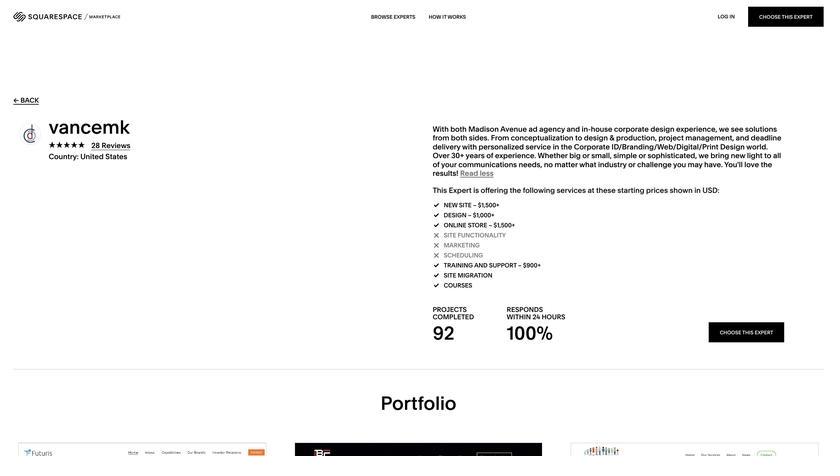 Task type: locate. For each thing, give the bounding box(es) containing it.
support
[[489, 262, 517, 269]]

$1,000+
[[473, 212, 495, 219]]

site
[[444, 232, 457, 239], [444, 272, 457, 279]]

browse
[[371, 14, 393, 20]]

design left &
[[584, 134, 608, 143]]

the up the matter
[[561, 142, 573, 151]]

of right 'years'
[[487, 151, 494, 160]]

log in link
[[718, 13, 735, 20]]

in
[[553, 142, 560, 151], [695, 186, 701, 195]]

– down $1,000+
[[489, 222, 493, 229]]

full star image
[[49, 142, 55, 148], [56, 142, 63, 148], [71, 142, 77, 148], [78, 142, 85, 148]]

0 vertical spatial the
[[561, 142, 573, 151]]

from
[[491, 134, 510, 143]]

1 vertical spatial expert
[[449, 186, 472, 195]]

browse experts link
[[371, 7, 416, 27]]

these
[[597, 186, 616, 195]]

read less
[[460, 169, 494, 178]]

the
[[561, 142, 573, 151], [761, 160, 773, 169], [510, 186, 522, 195]]

or
[[583, 151, 590, 160], [639, 151, 646, 160], [629, 160, 636, 169]]

2 horizontal spatial expert
[[795, 14, 813, 20]]

0 horizontal spatial this
[[433, 186, 447, 195]]

choose for choose this expert
[[720, 329, 742, 336]]

0 vertical spatial design
[[721, 142, 745, 151]]

expert for choose this expert
[[795, 14, 813, 20]]

1 vertical spatial site
[[444, 272, 457, 279]]

design up the you'll
[[721, 142, 745, 151]]

1 full star image from the left
[[49, 142, 55, 148]]

0 horizontal spatial expert
[[449, 186, 472, 195]]

0 horizontal spatial choose
[[720, 329, 742, 336]]

to left all in the top right of the page
[[765, 151, 772, 160]]

small,
[[592, 151, 612, 160]]

years
[[466, 151, 485, 160]]

training
[[444, 262, 473, 269]]

may
[[688, 160, 703, 169]]

choose for choose this expert
[[760, 14, 781, 20]]

1 horizontal spatial or
[[629, 160, 636, 169]]

how it works link
[[429, 7, 466, 27]]

light
[[748, 151, 763, 160]]

new
[[444, 201, 458, 209]]

$1,500+ for online store – $1,500+
[[494, 222, 516, 229]]

marketing
[[444, 242, 480, 249]]

in-
[[582, 125, 591, 134]]

of left your
[[433, 160, 440, 169]]

1 vertical spatial we
[[699, 151, 709, 160]]

1 horizontal spatial in
[[695, 186, 701, 195]]

1 vertical spatial $1,500+
[[494, 222, 516, 229]]

1 horizontal spatial design
[[651, 125, 675, 134]]

we left see
[[720, 125, 730, 134]]

2 site from the top
[[444, 272, 457, 279]]

3 full star image from the left
[[71, 142, 77, 148]]

in
[[730, 13, 735, 20]]

0 vertical spatial site
[[444, 232, 457, 239]]

communications
[[459, 160, 517, 169]]

the right offering
[[510, 186, 522, 195]]

management,
[[686, 134, 735, 143]]

1 vertical spatial the
[[761, 160, 773, 169]]

with
[[463, 142, 477, 151]]

functionality
[[458, 232, 506, 239]]

site for site migration
[[444, 272, 457, 279]]

with both madison avenue ad agency and in-house corporate design experience, we see solutions from both sides. from conceptualization to design & production, project management, and deadline delivery with personalized service in the corporate id/branding/web/digital/print design world. over 30+ years of experience. whether big or small, simple or sophisticated, we bring new light to all of your communications needs, no matter what industry or challenge you may have. you'll love the results!
[[433, 125, 782, 178]]

site up courses
[[444, 272, 457, 279]]

see
[[732, 125, 744, 134]]

0 vertical spatial choose
[[760, 14, 781, 20]]

in inside with both madison avenue ad agency and in-house corporate design experience, we see solutions from both sides. from conceptualization to design & production, project management, and deadline delivery with personalized service in the corporate id/branding/web/digital/print design world. over 30+ years of experience. whether big or small, simple or sophisticated, we bring new light to all of your communications needs, no matter what industry or challenge you may have. you'll love the results!
[[553, 142, 560, 151]]

and left the in-
[[567, 125, 580, 134]]

1 horizontal spatial this
[[782, 14, 794, 20]]

1 horizontal spatial design
[[721, 142, 745, 151]]

it
[[443, 14, 447, 20]]

in left 'usd:'
[[695, 186, 701, 195]]

design inside with both madison avenue ad agency and in-house corporate design experience, we see solutions from both sides. from conceptualization to design & production, project management, and deadline delivery with personalized service in the corporate id/branding/web/digital/print design world. over 30+ years of experience. whether big or small, simple or sophisticated, we bring new light to all of your communications needs, no matter what industry or challenge you may have. you'll love the results!
[[721, 142, 745, 151]]

$1,500+ up $1,000+
[[478, 201, 500, 209]]

to
[[576, 134, 583, 143], [765, 151, 772, 160]]

works
[[448, 14, 466, 20]]

4 full star image from the left
[[78, 142, 85, 148]]

scheduling
[[444, 252, 484, 259]]

portfolio
[[381, 392, 457, 415]]

0 vertical spatial in
[[553, 142, 560, 151]]

we left bring on the right of the page
[[699, 151, 709, 160]]

2 horizontal spatial and
[[736, 134, 750, 143]]

1 vertical spatial choose
[[720, 329, 742, 336]]

or right industry on the top
[[629, 160, 636, 169]]

2 full star image from the left
[[56, 142, 63, 148]]

$1,500+ for new site – $1,500+
[[478, 201, 500, 209]]

choose this expert
[[720, 329, 774, 336]]

1 horizontal spatial to
[[765, 151, 772, 160]]

1 vertical spatial design
[[444, 212, 467, 219]]

read less link
[[460, 169, 494, 178]]

full star image
[[63, 142, 70, 148]]

ad
[[529, 125, 538, 134]]

results!
[[433, 169, 459, 178]]

0 horizontal spatial the
[[510, 186, 522, 195]]

how it works
[[429, 14, 466, 20]]

service
[[526, 142, 552, 151]]

the left all in the top right of the page
[[761, 160, 773, 169]]

or right big
[[583, 151, 590, 160]]

have.
[[705, 160, 723, 169]]

0 vertical spatial to
[[576, 134, 583, 143]]

1 horizontal spatial the
[[561, 142, 573, 151]]

or right simple
[[639, 151, 646, 160]]

corporate
[[615, 125, 649, 134]]

love
[[745, 160, 760, 169]]

1 horizontal spatial choose
[[760, 14, 781, 20]]

project
[[659, 134, 684, 143]]

2 vertical spatial the
[[510, 186, 522, 195]]

1 horizontal spatial of
[[487, 151, 494, 160]]

choose this expert
[[760, 14, 813, 20]]

browse experts
[[371, 14, 416, 20]]

design up online
[[444, 212, 467, 219]]

0 horizontal spatial in
[[553, 142, 560, 151]]

0 horizontal spatial of
[[433, 160, 440, 169]]

1 horizontal spatial expert
[[755, 329, 774, 336]]

united
[[80, 152, 104, 161]]

design up id/branding/web/digital/print
[[651, 125, 675, 134]]

design
[[721, 142, 745, 151], [444, 212, 467, 219]]

in right service
[[553, 142, 560, 151]]

expert
[[795, 14, 813, 20], [449, 186, 472, 195], [755, 329, 774, 336]]

and up migration
[[475, 262, 488, 269]]

0 vertical spatial expert
[[795, 14, 813, 20]]

projects completed 92
[[433, 306, 474, 345]]

sides.
[[469, 134, 490, 143]]

0 horizontal spatial to
[[576, 134, 583, 143]]

both
[[451, 125, 467, 134], [451, 134, 468, 143]]

and up the new
[[736, 134, 750, 143]]

0 vertical spatial this
[[782, 14, 794, 20]]

1 site from the top
[[444, 232, 457, 239]]

$1,500+ down $1,000+
[[494, 222, 516, 229]]

–
[[473, 201, 477, 209], [468, 212, 472, 219], [489, 222, 493, 229], [519, 262, 522, 269]]

2 vertical spatial expert
[[755, 329, 774, 336]]

site for site functionality
[[444, 232, 457, 239]]

usd:
[[703, 186, 720, 195]]

0 vertical spatial $1,500+
[[478, 201, 500, 209]]

site down online
[[444, 232, 457, 239]]

$1,500+
[[478, 201, 500, 209], [494, 222, 516, 229]]

expert for choose this expert
[[755, 329, 774, 336]]

this
[[743, 329, 754, 336]]

we
[[720, 125, 730, 134], [699, 151, 709, 160]]

responds within 24 hours 100%
[[507, 306, 566, 345]]

experts
[[394, 14, 416, 20]]

choose this expert link
[[709, 323, 785, 343]]

to up big
[[576, 134, 583, 143]]

country : united states
[[49, 152, 127, 161]]

big
[[570, 151, 581, 160]]

this
[[782, 14, 794, 20], [433, 186, 447, 195]]

house
[[591, 125, 613, 134]]

1 horizontal spatial we
[[720, 125, 730, 134]]

sophisticated,
[[648, 151, 698, 160]]



Task type: describe. For each thing, give the bounding box(es) containing it.
both up the 30+
[[451, 134, 468, 143]]

world.
[[747, 142, 769, 151]]

new
[[732, 151, 746, 160]]

shown
[[670, 186, 693, 195]]

agency
[[540, 125, 565, 134]]

delivery
[[433, 142, 461, 151]]

1 vertical spatial to
[[765, 151, 772, 160]]

30+
[[452, 151, 465, 160]]

0 horizontal spatial we
[[699, 151, 709, 160]]

country
[[49, 152, 77, 161]]

100%
[[507, 322, 553, 345]]

needs,
[[519, 160, 543, 169]]

at
[[588, 186, 595, 195]]

0 horizontal spatial design
[[584, 134, 608, 143]]

1 horizontal spatial and
[[567, 125, 580, 134]]

corporate
[[575, 142, 610, 151]]

your
[[442, 160, 457, 169]]

site migration
[[444, 272, 493, 279]]

simple
[[614, 151, 637, 160]]

conceptualization
[[511, 134, 574, 143]]

less
[[480, 169, 494, 178]]

bring
[[711, 151, 730, 160]]

back
[[20, 96, 39, 104]]

$900+
[[524, 262, 541, 269]]

you'll
[[725, 160, 743, 169]]

choose this expert link
[[749, 7, 824, 27]]

training and support – $900+
[[444, 262, 541, 269]]

personalized
[[479, 142, 524, 151]]

– down new site – $1,500+
[[468, 212, 472, 219]]

2 horizontal spatial or
[[639, 151, 646, 160]]

production,
[[617, 134, 657, 143]]

design – $1,000+
[[444, 212, 495, 219]]

prices
[[647, 186, 669, 195]]

states
[[105, 152, 127, 161]]

new site – $1,500+
[[444, 201, 500, 209]]

you
[[674, 160, 687, 169]]

read
[[460, 169, 479, 178]]

site
[[459, 201, 472, 209]]

28
[[91, 141, 100, 150]]

– right site
[[473, 201, 477, 209]]

squarespace marketplace image
[[13, 12, 120, 22]]

experience,
[[677, 125, 718, 134]]

experience.
[[496, 151, 537, 160]]

both right 'with'
[[451, 125, 467, 134]]

hours
[[542, 313, 566, 321]]

←
[[13, 96, 19, 104]]

– left $900+
[[519, 262, 522, 269]]

challenge
[[638, 160, 672, 169]]

avenue
[[501, 125, 527, 134]]

avatar image
[[20, 124, 40, 144]]

1 vertical spatial this
[[433, 186, 447, 195]]

online store – $1,500+
[[444, 222, 516, 229]]

all
[[774, 151, 782, 160]]

within
[[507, 313, 531, 321]]

0 horizontal spatial and
[[475, 262, 488, 269]]

madison
[[469, 125, 499, 134]]

matter
[[555, 160, 578, 169]]

1 vertical spatial in
[[695, 186, 701, 195]]

&
[[610, 134, 615, 143]]

whether
[[538, 151, 568, 160]]

from
[[433, 134, 450, 143]]

92
[[433, 322, 455, 345]]

24
[[533, 313, 541, 321]]

industry
[[599, 160, 627, 169]]

0 horizontal spatial design
[[444, 212, 467, 219]]

no
[[544, 160, 553, 169]]

online
[[444, 222, 467, 229]]

deadline
[[752, 134, 782, 143]]

migration
[[458, 272, 493, 279]]

site functionality
[[444, 232, 506, 239]]

with
[[433, 125, 449, 134]]

reviews
[[102, 141, 131, 150]]

← back
[[13, 96, 39, 104]]

is
[[474, 186, 479, 195]]

2 horizontal spatial the
[[761, 160, 773, 169]]

log in
[[718, 13, 735, 20]]

courses
[[444, 282, 473, 289]]

:
[[77, 152, 79, 161]]

0 vertical spatial we
[[720, 125, 730, 134]]

services
[[557, 186, 586, 195]]

following
[[523, 186, 555, 195]]

responds
[[507, 306, 543, 314]]

projects
[[433, 306, 467, 314]]

completed
[[433, 313, 474, 321]]

vancemk
[[49, 116, 130, 138]]

0 horizontal spatial or
[[583, 151, 590, 160]]

over
[[433, 151, 450, 160]]

log
[[718, 13, 729, 20]]

starting
[[618, 186, 645, 195]]



Task type: vqa. For each thing, say whether or not it's contained in the screenshot.
the to the middle
yes



